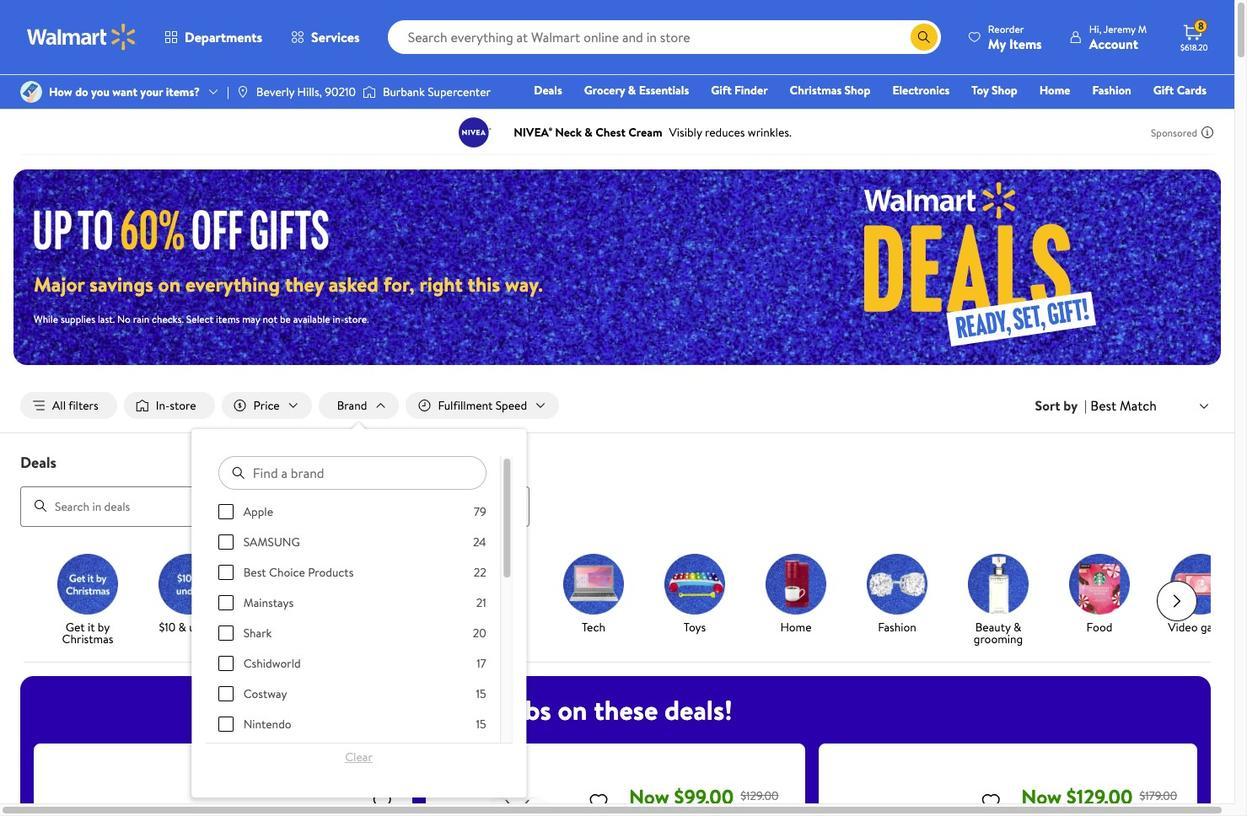 Task type: locate. For each thing, give the bounding box(es) containing it.
last.
[[98, 312, 115, 326]]

checks.
[[152, 312, 184, 326]]

items
[[216, 312, 240, 326]]

1 15 from the top
[[476, 686, 487, 703]]

gift for cards
[[1154, 82, 1174, 99]]

these
[[594, 691, 658, 728]]

brand
[[337, 397, 367, 414]]

search image
[[34, 499, 47, 513]]

2 15 from the top
[[476, 716, 487, 733]]

under for $10 & under
[[189, 619, 219, 636]]

tech
[[582, 619, 606, 636]]

under right $25
[[291, 619, 321, 636]]

m
[[1138, 22, 1147, 36]]

gift finder link
[[703, 81, 776, 100]]

by right sort
[[1064, 396, 1078, 415]]

0 vertical spatial by
[[1064, 396, 1078, 415]]

 image for how do you want your items?
[[20, 81, 42, 103]]

fashion down fashion image
[[878, 619, 917, 636]]

gift inside gift cards registry
[[1154, 82, 1174, 99]]

1 horizontal spatial gift
[[1154, 82, 1174, 99]]

| left best match
[[1085, 396, 1087, 415]]

1 vertical spatial home link
[[752, 554, 840, 636]]

home link
[[1032, 81, 1078, 100], [752, 554, 840, 636]]

2 now from the left
[[1022, 782, 1062, 811]]

15
[[476, 686, 487, 703], [476, 716, 487, 733]]

15 for costway
[[476, 686, 487, 703]]

deals inside search box
[[20, 452, 57, 473]]

1 vertical spatial deals
[[20, 452, 57, 473]]

walmart+ link
[[1149, 105, 1214, 123]]

 image
[[236, 85, 249, 99]]

1 gift from the left
[[711, 82, 732, 99]]

under right "$10"
[[189, 619, 219, 636]]

| right items?
[[227, 83, 229, 100]]

0 horizontal spatial home
[[780, 619, 812, 636]]

2 gift from the left
[[1154, 82, 1174, 99]]

0 horizontal spatial fashion link
[[853, 554, 941, 636]]

shop inside "link"
[[845, 82, 871, 99]]

items
[[1009, 34, 1042, 53]]

gift left cards
[[1154, 82, 1174, 99]]

0 horizontal spatial fashion
[[878, 619, 917, 636]]

2 vertical spatial deals
[[493, 619, 521, 636]]

one debit link
[[1070, 105, 1142, 123]]

walmart image
[[27, 24, 137, 51]]

while
[[34, 312, 58, 326]]

20
[[473, 625, 487, 642]]

0 vertical spatial on
[[158, 270, 180, 299]]

0 horizontal spatial best
[[244, 564, 266, 581]]

1 horizontal spatial $129.00
[[1067, 782, 1133, 811]]

& for $25
[[281, 619, 288, 636]]

& inside '$25 & under' link
[[281, 619, 288, 636]]

under for $25 & under
[[291, 619, 321, 636]]

get
[[65, 619, 85, 636]]

cards
[[1177, 82, 1207, 99]]

& right $25
[[281, 619, 288, 636]]

deals left the 'grocery'
[[534, 82, 562, 99]]

1 now from the left
[[629, 782, 669, 811]]

1 horizontal spatial home
[[1040, 82, 1071, 99]]

home up registry link
[[1040, 82, 1071, 99]]

| inside sort and filter section element
[[1085, 396, 1087, 415]]

christmas inside "link"
[[790, 82, 842, 99]]

1 horizontal spatial under
[[291, 619, 321, 636]]

best inside dropdown button
[[1091, 396, 1117, 415]]

0 horizontal spatial by
[[98, 619, 110, 636]]

0 vertical spatial christmas
[[790, 82, 842, 99]]

1 horizontal spatial |
[[1085, 396, 1087, 415]]

right
[[419, 270, 463, 299]]

1 vertical spatial home
[[780, 619, 812, 636]]

toys link
[[651, 554, 739, 636]]

group
[[218, 504, 487, 816], [47, 757, 399, 816]]

home down home image
[[780, 619, 812, 636]]

sort by |
[[1035, 396, 1087, 415]]

shop twenty-five dollars and under. image
[[260, 554, 320, 614]]

brand button
[[319, 392, 399, 419]]

& for $10
[[178, 619, 186, 636]]

best left match
[[1091, 396, 1117, 415]]

best left choice
[[244, 564, 266, 581]]

grocery & essentials
[[584, 82, 689, 99]]

1 horizontal spatial by
[[1064, 396, 1078, 415]]

apple
[[244, 504, 274, 520]]

0 horizontal spatial deals
[[20, 452, 57, 473]]

1 horizontal spatial shop
[[992, 82, 1018, 99]]

2 under from the left
[[291, 619, 321, 636]]

0 vertical spatial 15
[[476, 686, 487, 703]]

gift
[[711, 82, 732, 99], [1154, 82, 1174, 99]]

christmas right finder
[[790, 82, 842, 99]]

0 horizontal spatial now
[[629, 782, 669, 811]]

0 horizontal spatial gift
[[711, 82, 732, 99]]

add to favorites list, barbie dreamhouse, 75+ pieces, pool party doll house with 3 story slide image
[[981, 791, 1001, 812]]

shop left electronics link at the top of the page
[[845, 82, 871, 99]]

now right add to favorites list, apple airpods with charging case (2nd generation) image
[[629, 782, 669, 811]]

major savings on everything they asked for, right this way.
[[34, 270, 543, 299]]

best for best choice products
[[244, 564, 266, 581]]

how
[[49, 83, 72, 100]]

22
[[474, 564, 487, 581]]

grocery & essentials link
[[577, 81, 697, 100]]

$129.00 right $99.00
[[741, 788, 779, 804]]

shop right toy
[[992, 82, 1018, 99]]

asked
[[329, 270, 379, 299]]

gift for finder
[[711, 82, 732, 99]]

fashion link
[[1085, 81, 1139, 100], [853, 554, 941, 636]]

2 horizontal spatial deals
[[534, 82, 562, 99]]

flash deals link
[[449, 554, 536, 636]]

& for grocery
[[628, 82, 636, 99]]

group containing apple
[[218, 504, 487, 816]]

15 down 17
[[476, 686, 487, 703]]

1 vertical spatial fashion link
[[853, 554, 941, 636]]

gift cards registry
[[1013, 82, 1207, 122]]

0 vertical spatial best
[[1091, 396, 1117, 415]]

15 for nintendo
[[476, 716, 487, 733]]

0 horizontal spatial $129.00
[[741, 788, 779, 804]]

now right add to favorites list, barbie dreamhouse, 75+ pieces, pool party doll house with 3 story slide icon
[[1022, 782, 1062, 811]]

gift left finder
[[711, 82, 732, 99]]

Search search field
[[388, 20, 941, 54]]

 image left how on the left of the page
[[20, 81, 42, 103]]

1 horizontal spatial deals
[[493, 619, 521, 636]]

fashion up one debit 'link'
[[1092, 82, 1132, 99]]

beauty
[[975, 619, 1011, 636]]

shop ten dollars and under. image
[[159, 554, 219, 614]]

electronics
[[893, 82, 950, 99]]

0 horizontal spatial home link
[[752, 554, 840, 636]]

dibs on these deals!
[[499, 691, 733, 728]]

& inside $10 & under link
[[178, 619, 186, 636]]

2 shop from the left
[[992, 82, 1018, 99]]

shop
[[845, 82, 871, 99], [992, 82, 1018, 99]]

 image right 90210
[[363, 83, 376, 100]]

& inside grocery & essentials link
[[628, 82, 636, 99]]

deals right 20 at the bottom of the page
[[493, 619, 521, 636]]

burbank
[[383, 83, 425, 100]]

toy
[[972, 82, 989, 99]]

on right dibs
[[558, 691, 587, 728]]

Search in deals search field
[[20, 486, 530, 527]]

1 vertical spatial 15
[[476, 716, 487, 733]]

0 horizontal spatial shop
[[845, 82, 871, 99]]

$10 & under link
[[145, 554, 233, 636]]

$618.20
[[1181, 41, 1208, 53]]

1 horizontal spatial best
[[1091, 396, 1117, 415]]

departments button
[[150, 17, 277, 57]]

sponsored
[[1151, 125, 1198, 140]]

by inside sort and filter section element
[[1064, 396, 1078, 415]]

food
[[1087, 619, 1113, 636]]

get gifts in time for christmas. image
[[57, 554, 118, 614]]

by
[[1064, 396, 1078, 415], [98, 619, 110, 636]]

fulfillment speed
[[438, 397, 527, 414]]

$25
[[259, 619, 278, 636]]

$129.00 left $179.00
[[1067, 782, 1133, 811]]

& for beauty
[[1014, 619, 1022, 636]]

dibs
[[499, 691, 551, 728]]

on
[[158, 270, 180, 299], [558, 691, 587, 728]]

store.
[[344, 312, 369, 326]]

0 vertical spatial fashion
[[1092, 82, 1132, 99]]

& right the 'grocery'
[[628, 82, 636, 99]]

1 vertical spatial best
[[244, 564, 266, 581]]

 image
[[20, 81, 42, 103], [363, 83, 376, 100]]

1 under from the left
[[189, 619, 219, 636]]

cshidworld
[[244, 655, 301, 672]]

your
[[140, 83, 163, 100]]

0 horizontal spatial |
[[227, 83, 229, 100]]

under
[[189, 619, 219, 636], [291, 619, 321, 636]]

filters
[[68, 397, 98, 414]]

best choice products
[[244, 564, 354, 581]]

0 horizontal spatial  image
[[20, 81, 42, 103]]

walmart black friday deals for days image
[[756, 170, 1221, 365], [34, 207, 344, 250]]

1 horizontal spatial fashion
[[1092, 82, 1132, 99]]

hi,
[[1089, 22, 1102, 36]]

0 horizontal spatial under
[[189, 619, 219, 636]]

|
[[227, 83, 229, 100], [1085, 396, 1087, 415]]

beverly hills, 90210
[[256, 83, 356, 100]]

1 shop from the left
[[845, 82, 871, 99]]

None checkbox
[[218, 504, 234, 520], [218, 565, 234, 580], [218, 595, 234, 611], [218, 626, 234, 641], [218, 656, 234, 671], [218, 687, 234, 702], [218, 717, 234, 732], [218, 504, 234, 520], [218, 565, 234, 580], [218, 595, 234, 611], [218, 626, 234, 641], [218, 656, 234, 671], [218, 687, 234, 702], [218, 717, 234, 732]]

Walmart Site-Wide search field
[[388, 20, 941, 54]]

by right it
[[98, 619, 110, 636]]

1 horizontal spatial home link
[[1032, 81, 1078, 100]]

1 horizontal spatial  image
[[363, 83, 376, 100]]

1 horizontal spatial fashion link
[[1085, 81, 1139, 100]]

1 vertical spatial christmas
[[62, 630, 113, 647]]

add to favorites list, apple airpods with charging case (2nd generation) image
[[589, 791, 609, 812]]

0 vertical spatial home
[[1040, 82, 1071, 99]]

1 horizontal spatial now
[[1022, 782, 1062, 811]]

deals up search image
[[20, 452, 57, 473]]

& right beauty at the bottom right of page
[[1014, 619, 1022, 636]]

1 horizontal spatial christmas
[[790, 82, 842, 99]]

0 horizontal spatial walmart black friday deals for days image
[[34, 207, 344, 250]]

one debit
[[1078, 105, 1135, 122]]

15 left dibs
[[476, 716, 487, 733]]

& right "$10"
[[178, 619, 186, 636]]

1 vertical spatial |
[[1085, 396, 1087, 415]]

on up checks.
[[158, 270, 180, 299]]

not
[[263, 312, 277, 326]]

1 vertical spatial on
[[558, 691, 587, 728]]

& inside beauty & grooming
[[1014, 619, 1022, 636]]

now inside 'group'
[[629, 782, 669, 811]]

$25 & under link
[[246, 554, 334, 636]]

while supplies last. no rain checks. select items may not be available in-store.
[[34, 312, 369, 326]]

now $99.00 $129.00
[[629, 782, 779, 811]]

now for now $129.00
[[1022, 782, 1062, 811]]

None checkbox
[[218, 535, 234, 550]]

video games link
[[1157, 554, 1245, 636]]

home
[[1040, 82, 1071, 99], [780, 619, 812, 636]]

1 vertical spatial by
[[98, 619, 110, 636]]

toy shop
[[972, 82, 1018, 99]]

christmas down get gifts in time for christmas. image
[[62, 630, 113, 647]]



Task type: vqa. For each thing, say whether or not it's contained in the screenshot.


Task type: describe. For each thing, give the bounding box(es) containing it.
$10 & under
[[159, 619, 219, 636]]

registry link
[[1005, 105, 1063, 123]]

home image
[[766, 554, 826, 614]]

grocery
[[584, 82, 625, 99]]

match
[[1120, 396, 1157, 415]]

want
[[112, 83, 137, 100]]

choice
[[269, 564, 305, 581]]

$10
[[159, 619, 176, 636]]

debit
[[1106, 105, 1135, 122]]

hills,
[[297, 83, 322, 100]]

 image for burbank supercenter
[[363, 83, 376, 100]]

next slide for chipmodulewithimages list image
[[1157, 581, 1198, 621]]

fulfillment speed button
[[406, 392, 559, 419]]

1 horizontal spatial on
[[558, 691, 587, 728]]

now $99.00 group
[[440, 757, 792, 816]]

now $129.00 $179.00
[[1022, 782, 1177, 811]]

my
[[988, 34, 1006, 53]]

for,
[[383, 270, 415, 299]]

0 horizontal spatial christmas
[[62, 630, 113, 647]]

clear button
[[218, 744, 499, 771]]

price
[[253, 397, 280, 414]]

1 vertical spatial fashion
[[878, 619, 917, 636]]

by inside get it by christmas
[[98, 619, 110, 636]]

everything
[[185, 270, 280, 299]]

rain
[[133, 312, 149, 326]]

nintendo
[[244, 716, 292, 733]]

0 vertical spatial |
[[227, 83, 229, 100]]

shop beauty and grooming. image
[[968, 554, 1029, 614]]

flash deals
[[464, 619, 521, 636]]

21
[[476, 595, 487, 611]]

items?
[[166, 83, 200, 100]]

8 $618.20
[[1181, 19, 1208, 53]]

you
[[91, 83, 110, 100]]

products
[[308, 564, 354, 581]]

$129.00 inside now $99.00 $129.00
[[741, 788, 779, 804]]

toy shop link
[[964, 81, 1025, 100]]

toys
[[684, 619, 706, 636]]

electronics link
[[885, 81, 957, 100]]

17
[[477, 655, 487, 672]]

none checkbox inside "group"
[[218, 535, 234, 550]]

shop toys. image
[[665, 554, 725, 614]]

$179.00
[[1140, 788, 1177, 804]]

0 vertical spatial deals
[[534, 82, 562, 99]]

shop for toy shop
[[992, 82, 1018, 99]]

may
[[242, 312, 260, 326]]

0 vertical spatial fashion link
[[1085, 81, 1139, 100]]

available
[[293, 312, 330, 326]]

flash
[[464, 619, 490, 636]]

best match
[[1091, 396, 1157, 415]]

shop video games. image
[[1171, 554, 1231, 614]]

tech link
[[550, 554, 638, 636]]

food link
[[1056, 554, 1144, 636]]

fulfillment
[[438, 397, 493, 414]]

beverly
[[256, 83, 294, 100]]

gift cards link
[[1146, 81, 1214, 100]]

in-store button
[[124, 392, 215, 419]]

way.
[[505, 270, 543, 299]]

costway
[[244, 686, 287, 703]]

sort
[[1035, 396, 1060, 415]]

speed
[[496, 397, 527, 414]]

one
[[1078, 105, 1103, 122]]

8
[[1198, 19, 1204, 33]]

best for best match
[[1091, 396, 1117, 415]]

services
[[311, 28, 360, 46]]

get it by christmas
[[62, 619, 113, 647]]

reorder my items
[[988, 22, 1042, 53]]

0 horizontal spatial on
[[158, 270, 180, 299]]

gift finder
[[711, 82, 768, 99]]

services button
[[277, 17, 374, 57]]

shark
[[244, 625, 272, 642]]

Find a brand search field
[[218, 456, 487, 490]]

departments
[[185, 28, 262, 46]]

sort and filter section element
[[0, 379, 1235, 816]]

all
[[52, 397, 66, 414]]

video games
[[1168, 619, 1234, 636]]

24
[[473, 534, 487, 551]]

samsung
[[244, 534, 300, 551]]

add to favorites list, frigidaire 26 lb retro bullet ice maker, silver, efic128 image
[[372, 791, 392, 812]]

get it by christmas link
[[44, 554, 132, 648]]

walmart+
[[1156, 105, 1207, 122]]

$99.00
[[674, 782, 734, 811]]

Deals search field
[[0, 452, 1235, 527]]

79
[[474, 504, 487, 520]]

0 vertical spatial home link
[[1032, 81, 1078, 100]]

beauty & grooming link
[[955, 554, 1042, 648]]

flash deals image
[[462, 554, 523, 614]]

do
[[75, 83, 88, 100]]

now for now $99.00
[[629, 782, 669, 811]]

major
[[34, 270, 85, 299]]

it
[[88, 619, 95, 636]]

no
[[117, 312, 131, 326]]

1 horizontal spatial walmart black friday deals for days image
[[756, 170, 1221, 365]]

shop tech. image
[[563, 554, 624, 614]]

group inside sort and filter section element
[[218, 504, 487, 816]]

select
[[186, 312, 213, 326]]

burbank supercenter
[[383, 83, 491, 100]]

all filters button
[[20, 392, 117, 419]]

shop food image
[[1069, 554, 1130, 614]]

deals link
[[526, 81, 570, 100]]

fashion image
[[867, 554, 928, 614]]

christmas shop
[[790, 82, 871, 99]]

this
[[468, 270, 500, 299]]

in-
[[333, 312, 344, 326]]

shop for christmas shop
[[845, 82, 871, 99]]

90210
[[325, 83, 356, 100]]

clear
[[345, 749, 373, 766]]

search icon image
[[917, 30, 931, 44]]

in-
[[156, 397, 170, 414]]

be
[[280, 312, 291, 326]]

beauty & grooming
[[974, 619, 1023, 647]]



